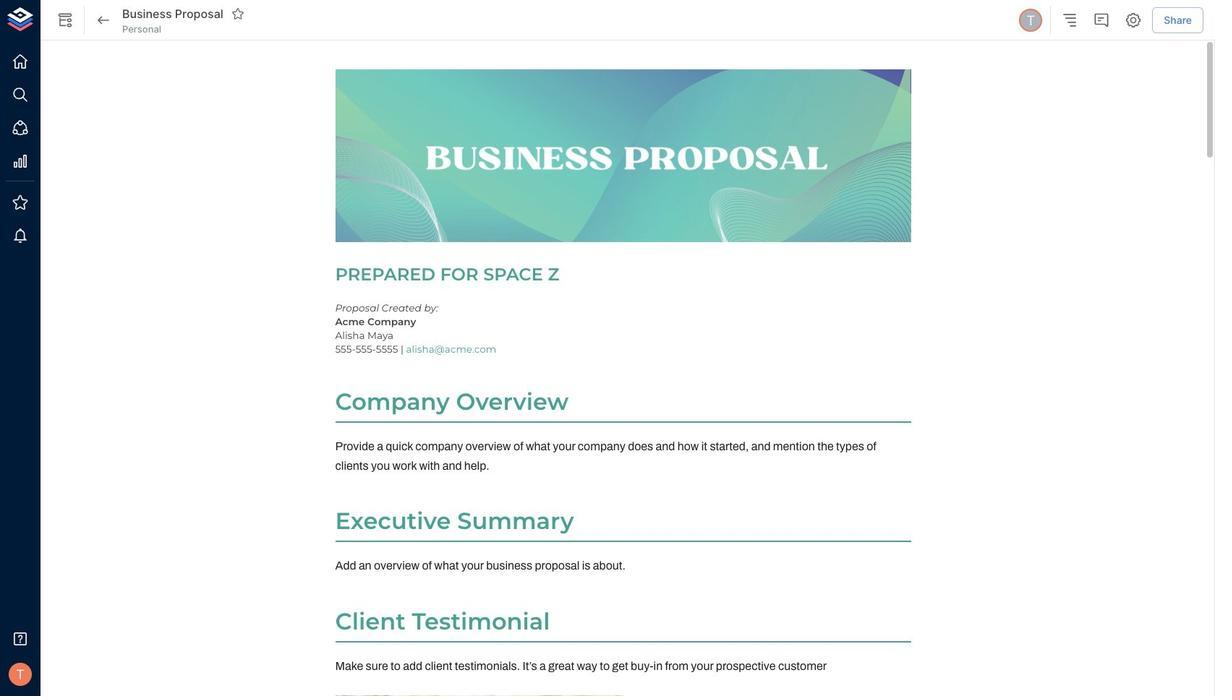 Task type: describe. For each thing, give the bounding box(es) containing it.
favorite image
[[231, 7, 244, 20]]

go back image
[[95, 12, 112, 29]]



Task type: vqa. For each thing, say whether or not it's contained in the screenshot.
Password password field
no



Task type: locate. For each thing, give the bounding box(es) containing it.
show wiki image
[[56, 12, 74, 29]]

comments image
[[1093, 12, 1111, 29]]

table of contents image
[[1061, 12, 1079, 29]]

settings image
[[1125, 12, 1142, 29]]



